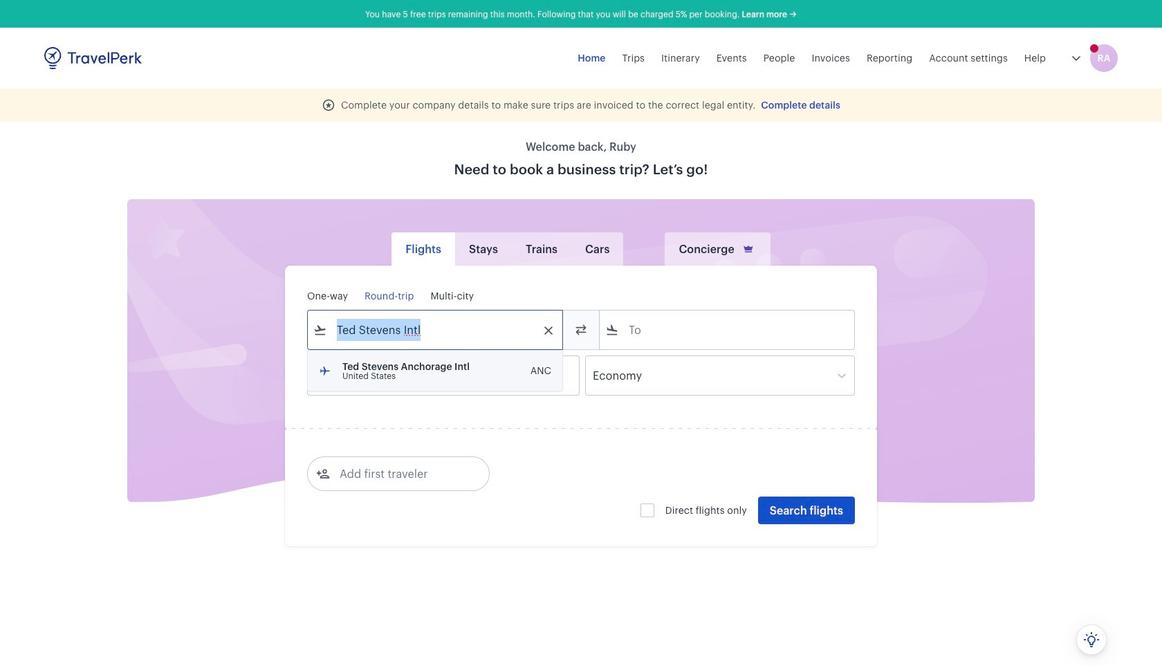 Task type: describe. For each thing, give the bounding box(es) containing it.
Return text field
[[409, 356, 481, 395]]

From search field
[[327, 319, 545, 341]]



Task type: locate. For each thing, give the bounding box(es) containing it.
Add first traveler search field
[[330, 463, 474, 485]]

Depart text field
[[327, 356, 399, 395]]

To search field
[[619, 319, 837, 341]]



